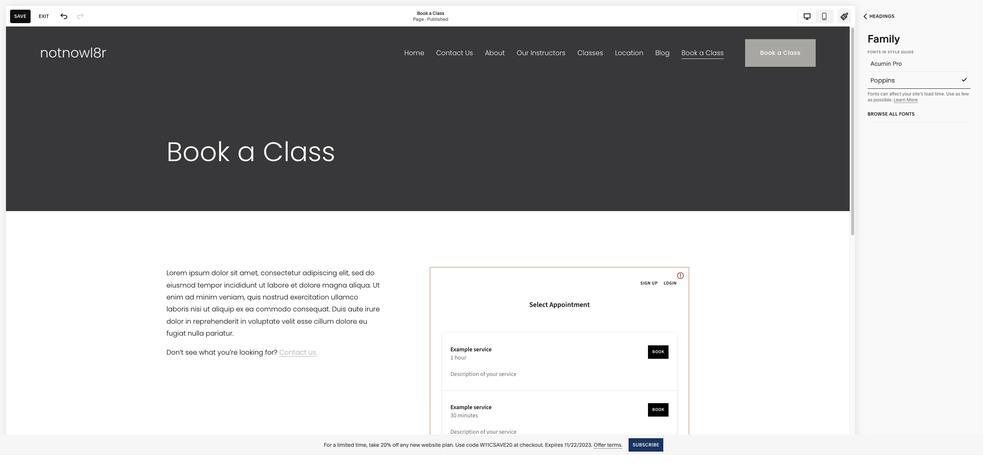 Task type: locate. For each thing, give the bounding box(es) containing it.
tab list
[[799, 10, 833, 22]]

fonts for fonts in style guide
[[868, 50, 881, 54]]

as
[[956, 91, 961, 97], [868, 97, 873, 103]]

fonts inside fonts can affect your site's load time. use as few as possible.
[[868, 91, 880, 97]]

poppins image
[[862, 74, 961, 88]]

1 fonts from the top
[[868, 50, 881, 54]]

20%
[[381, 442, 391, 449]]

offer terms. link
[[594, 442, 623, 449]]

as left possible.
[[868, 97, 873, 103]]

fonts for fonts can affect your site's load time. use as few as possible.
[[868, 91, 880, 97]]

0 horizontal spatial as
[[868, 97, 873, 103]]

subscribe button
[[629, 439, 664, 452]]

1 vertical spatial as
[[868, 97, 873, 103]]

0 vertical spatial as
[[956, 91, 961, 97]]

1 horizontal spatial a
[[429, 10, 432, 16]]

a right for
[[333, 442, 336, 449]]

0 vertical spatial use
[[947, 91, 955, 97]]

a right book
[[429, 10, 432, 16]]

learn more link
[[894, 97, 918, 103]]

load
[[925, 91, 934, 97]]

a inside book a class page · published
[[429, 10, 432, 16]]

11/22/2023.
[[565, 442, 593, 449]]

fonts
[[868, 50, 881, 54], [868, 91, 880, 97]]

any
[[400, 442, 409, 449]]

can
[[881, 91, 889, 97]]

use right time. on the top
[[947, 91, 955, 97]]

a
[[429, 10, 432, 16], [333, 442, 336, 449]]

save
[[14, 13, 26, 19]]

at
[[514, 442, 519, 449]]

2 fonts from the top
[[868, 91, 880, 97]]

site's
[[913, 91, 924, 97]]

1 vertical spatial use
[[455, 442, 465, 449]]

0 vertical spatial fonts
[[868, 50, 881, 54]]

off
[[393, 442, 399, 449]]

use inside fonts can affect your site's load time. use as few as possible.
[[947, 91, 955, 97]]

row group
[[860, 37, 979, 122]]

headings
[[870, 13, 895, 19]]

learn
[[894, 97, 906, 103]]

use right plan.
[[455, 442, 465, 449]]

fonts
[[899, 111, 915, 117]]

1 horizontal spatial use
[[947, 91, 955, 97]]

0 horizontal spatial a
[[333, 442, 336, 449]]

1 vertical spatial a
[[333, 442, 336, 449]]

row group containing fonts can affect your site's load time. use as few as possible.
[[860, 37, 979, 122]]

1 horizontal spatial as
[[956, 91, 961, 97]]

save button
[[10, 10, 31, 23]]

for
[[324, 442, 332, 449]]

offer
[[594, 442, 606, 449]]

class
[[433, 10, 444, 16]]

acumin pro image
[[862, 58, 961, 71]]

1 vertical spatial fonts
[[868, 91, 880, 97]]

use
[[947, 91, 955, 97], [455, 442, 465, 449]]

fonts left in
[[868, 50, 881, 54]]

a for book
[[429, 10, 432, 16]]

as left few
[[956, 91, 961, 97]]

fonts left 'can'
[[868, 91, 880, 97]]

0 vertical spatial a
[[429, 10, 432, 16]]



Task type: vqa. For each thing, say whether or not it's contained in the screenshot.
Fonts can affect your site's load time. Use as few as possible.
yes



Task type: describe. For each thing, give the bounding box(es) containing it.
a for for
[[333, 442, 336, 449]]

page
[[413, 16, 424, 22]]

book
[[417, 10, 428, 16]]

exit button
[[35, 10, 53, 23]]

guide
[[901, 50, 914, 54]]

in
[[883, 50, 887, 54]]

website
[[422, 442, 441, 449]]

fonts can affect your site's load time. use as few as possible.
[[868, 91, 969, 103]]

fonts in style guide
[[868, 50, 914, 54]]

browse
[[868, 111, 888, 117]]

subscribe
[[633, 443, 660, 448]]

take
[[369, 442, 380, 449]]

time,
[[356, 442, 368, 449]]

book a class page · published
[[413, 10, 448, 22]]

browse all fonts
[[868, 111, 915, 117]]

possible.
[[874, 97, 893, 103]]

for a limited time, take 20% off any new website plan. use code w11csave20 at checkout. expires 11/22/2023. offer terms.
[[324, 442, 623, 449]]

headings button
[[856, 8, 903, 25]]

terms.
[[607, 442, 623, 449]]

w11csave20
[[480, 442, 513, 449]]

more
[[907, 97, 918, 103]]

plan.
[[442, 442, 454, 449]]

your
[[902, 91, 912, 97]]

published
[[427, 16, 448, 22]]

family
[[868, 33, 900, 45]]

all
[[889, 111, 898, 117]]

checkout.
[[520, 442, 544, 449]]

learn more
[[894, 97, 918, 103]]

style
[[888, 50, 900, 54]]

affect
[[890, 91, 901, 97]]

0 horizontal spatial use
[[455, 442, 465, 449]]

few
[[962, 91, 969, 97]]

browse all fonts button
[[868, 108, 915, 121]]

·
[[425, 16, 426, 22]]

exit
[[39, 13, 49, 19]]

expires
[[545, 442, 563, 449]]

code
[[466, 442, 479, 449]]

time.
[[935, 91, 945, 97]]

new
[[410, 442, 420, 449]]

limited
[[337, 442, 354, 449]]



